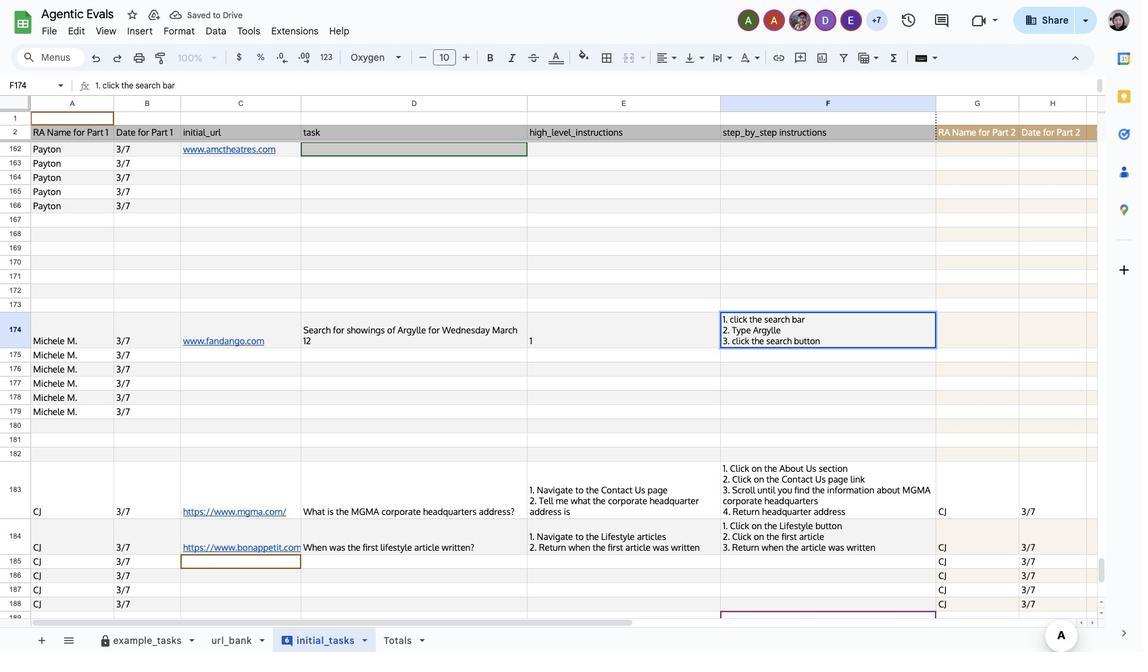 Task type: locate. For each thing, give the bounding box(es) containing it.
1 vertical spatial button
[[794, 336, 820, 347]]

menu bar banner
[[0, 0, 1143, 653]]

0 horizontal spatial 2.
[[95, 96, 102, 106]]

the
[[121, 80, 133, 91], [123, 111, 135, 122], [749, 314, 762, 325], [752, 336, 764, 347]]

0 horizontal spatial toolbar
[[28, 628, 84, 653]]

1 vertical spatial 2.
[[723, 325, 730, 336]]

main toolbar
[[84, 47, 970, 653]]

Star checkbox
[[97, 0, 153, 49]]

1 horizontal spatial toolbar
[[86, 628, 445, 653]]

file menu item
[[36, 23, 63, 39]]

1. click the search bar 2. type argylle 3. click the search button inside text box
[[95, 80, 188, 122]]

1 horizontal spatial 1.
[[723, 314, 728, 325]]

Font size text field
[[434, 49, 455, 66]]

quick sharing actions image
[[1083, 20, 1088, 41]]

Rename text field
[[36, 5, 122, 22]]

totals button
[[375, 628, 434, 653]]

2 horizontal spatial toolbar
[[448, 628, 450, 653]]

Zoom text field
[[174, 49, 207, 68]]

0 vertical spatial button
[[164, 111, 188, 122]]

angela cha image
[[739, 11, 758, 30]]

2 toolbar from the left
[[86, 628, 445, 653]]

1. click the search bar 2. type argylle 3. click the search button
[[95, 80, 188, 122], [723, 314, 820, 347]]

button for 1. click the search bar 2. type argylle 3. click the search button text box
[[164, 111, 188, 122]]

3. inside field
[[723, 336, 730, 347]]

0 vertical spatial 2.
[[95, 96, 102, 106]]

0 vertical spatial type
[[104, 96, 121, 106]]

0 horizontal spatial 1. click the search bar 2. type argylle 3. click the search button
[[95, 80, 188, 122]]

menu bar
[[36, 18, 355, 40]]

button
[[164, 111, 188, 122], [794, 336, 820, 347]]

type inside 1. click the search bar 2. type argylle 3. click the search button text box
[[104, 96, 121, 106]]

1 horizontal spatial button
[[794, 336, 820, 347]]

1. click the search bar 2. type argylle 3. click the search button for 1. click the search bar 2. type argylle 3. click the search button text box
[[95, 80, 188, 122]]

+7
[[872, 15, 881, 25]]

cj baylor image
[[790, 11, 809, 30]]

button inside field
[[794, 336, 820, 347]]

0 horizontal spatial bar
[[163, 80, 175, 91]]

1 horizontal spatial 1. click the search bar 2. type argylle 3. click the search button
[[723, 314, 820, 347]]

1 vertical spatial bar
[[792, 314, 805, 325]]

bar
[[163, 80, 175, 91], [792, 314, 805, 325]]

0 horizontal spatial type
[[104, 96, 121, 106]]

edit
[[68, 25, 85, 37]]

3.
[[95, 111, 102, 122], [723, 336, 730, 347]]

argylle for 1. click the search bar 2. type argylle 3. click the search button field
[[753, 325, 781, 336]]

0 vertical spatial 3.
[[95, 111, 102, 122]]

type
[[104, 96, 121, 106], [732, 325, 751, 336]]

1.
[[95, 80, 101, 91], [723, 314, 728, 325]]

F174 field
[[723, 314, 934, 347]]

toolbar containing example_tasks
[[86, 628, 445, 653]]

example_tasks
[[113, 635, 182, 647]]

0 vertical spatial argylle
[[123, 96, 148, 106]]

1 horizontal spatial bar
[[792, 314, 805, 325]]

0 horizontal spatial 3.
[[95, 111, 102, 122]]

application
[[0, 0, 1143, 653]]

eesa khan image
[[842, 11, 860, 30]]

2. inside text box
[[95, 96, 102, 106]]

2. inside field
[[723, 325, 730, 336]]

0 horizontal spatial button
[[164, 111, 188, 122]]

argylle
[[123, 96, 148, 106], [753, 325, 781, 336]]

text rotation image
[[738, 48, 753, 67]]

1 vertical spatial type
[[732, 325, 751, 336]]

1 horizontal spatial type
[[732, 325, 751, 336]]

saved
[[187, 10, 211, 20]]

tab list
[[1105, 40, 1143, 615]]

0 vertical spatial 1. click the search bar 2. type argylle 3. click the search button
[[95, 80, 188, 122]]

bar inside field
[[792, 314, 805, 325]]

1. inside 1. click the search bar 2. type argylle 3. click the search button field
[[723, 314, 728, 325]]

Font size field
[[433, 49, 461, 66]]

bar inside text box
[[163, 80, 175, 91]]

ashley tran image
[[764, 11, 783, 30]]

1 horizontal spatial 2.
[[723, 325, 730, 336]]

1 vertical spatial 1.
[[723, 314, 728, 325]]

click
[[103, 80, 119, 91], [104, 111, 120, 122], [730, 314, 747, 325], [732, 336, 749, 347]]

3. inside text box
[[95, 111, 102, 122]]

view
[[96, 25, 116, 37]]

0 vertical spatial 1.
[[95, 80, 101, 91]]

button for 1. click the search bar 2. type argylle 3. click the search button field
[[794, 336, 820, 347]]

tools
[[237, 25, 260, 37]]

help
[[329, 25, 350, 37]]

1 vertical spatial 1. click the search bar 2. type argylle 3. click the search button
[[723, 314, 820, 347]]

button inside text box
[[164, 111, 188, 122]]

initial_tasks
[[297, 635, 355, 647]]

0 horizontal spatial 1.
[[95, 80, 101, 91]]

1 toolbar from the left
[[28, 628, 84, 653]]

None text field
[[5, 79, 55, 92]]

1 vertical spatial 3.
[[723, 336, 730, 347]]

drive
[[223, 10, 243, 20]]

2.
[[95, 96, 102, 106], [723, 325, 730, 336]]

0 vertical spatial bar
[[163, 80, 175, 91]]

argylle inside text box
[[123, 96, 148, 106]]

dylan oquin image
[[816, 11, 835, 30]]

type inside 1. click the search bar 2. type argylle 3. click the search button field
[[732, 325, 751, 336]]

0 horizontal spatial argylle
[[123, 96, 148, 106]]

1 horizontal spatial 3.
[[723, 336, 730, 347]]

123
[[320, 52, 332, 62]]

1. inside 1. click the search bar 2. type argylle 3. click the search button text box
[[95, 80, 101, 91]]

none text field inside "name box (⌘ + j)" element
[[5, 79, 55, 92]]

application containing share
[[0, 0, 1143, 653]]

3 toolbar from the left
[[448, 628, 450, 653]]

$
[[236, 51, 242, 63]]

data
[[206, 25, 227, 37]]

1 horizontal spatial argylle
[[753, 325, 781, 336]]

url_bank
[[211, 635, 252, 647]]

search
[[136, 80, 161, 91], [137, 111, 162, 122], [764, 314, 790, 325], [766, 336, 792, 347]]

url_bank button
[[203, 628, 274, 653]]

toolbar
[[28, 628, 84, 653], [86, 628, 445, 653], [448, 628, 450, 653]]

bar for 1. click the search bar 2. type argylle 3. click the search button text box
[[163, 80, 175, 91]]

1. for 1. click the search bar 2. type argylle 3. click the search button text box
[[95, 80, 101, 91]]

%
[[257, 51, 265, 63]]

2. for 1. click the search bar 2. type argylle 3. click the search button text box
[[95, 96, 102, 106]]

123 button
[[316, 47, 337, 68]]

menu bar containing file
[[36, 18, 355, 40]]

1 vertical spatial argylle
[[753, 325, 781, 336]]

tools menu item
[[232, 23, 266, 39]]

extensions
[[271, 25, 319, 37]]

data menu item
[[200, 23, 232, 39]]

argylle inside field
[[753, 325, 781, 336]]



Task type: vqa. For each thing, say whether or not it's contained in the screenshot.
All Sheets image
yes



Task type: describe. For each thing, give the bounding box(es) containing it.
help menu item
[[324, 23, 355, 39]]

tab list inside menu bar banner
[[1105, 40, 1143, 615]]

1. click the search bar 2. type argylle 3. click the search button for 1. click the search bar 2. type argylle 3. click the search button field
[[723, 314, 820, 347]]

type for 1. click the search bar 2. type argylle 3. click the search button text box
[[104, 96, 121, 106]]

type for 1. click the search bar 2. type argylle 3. click the search button field
[[732, 325, 751, 336]]

+7 button
[[864, 8, 889, 32]]

file
[[42, 25, 57, 37]]

view menu item
[[90, 23, 122, 39]]

1. click the search bar 2. Type Argylle 3. click the search button text field
[[95, 78, 1095, 122]]

name box (⌘ + j) element
[[4, 78, 68, 94]]

format
[[164, 25, 195, 37]]

argylle for 1. click the search bar 2. type argylle 3. click the search button text box
[[123, 96, 148, 106]]

example_tasks button
[[90, 628, 203, 653]]

Menus field
[[17, 48, 84, 67]]

$ button
[[229, 47, 249, 68]]

3. for 1. click the search bar 2. type argylle 3. click the search button text box
[[95, 111, 102, 122]]

font list. oxygen selected. option
[[351, 48, 388, 67]]

menu bar inside menu bar banner
[[36, 18, 355, 40]]

insert
[[127, 25, 153, 37]]

share button
[[1013, 7, 1075, 34]]

2. for 1. click the search bar 2. type argylle 3. click the search button field
[[723, 325, 730, 336]]

3. for 1. click the search bar 2. type argylle 3. click the search button field
[[723, 336, 730, 347]]

bar for 1. click the search bar 2. type argylle 3. click the search button field
[[792, 314, 805, 325]]

saved to drive
[[187, 10, 243, 20]]

vertical align image
[[682, 48, 698, 67]]

fill color image
[[576, 48, 592, 64]]

to
[[213, 10, 221, 20]]

format menu item
[[158, 23, 200, 39]]

totals
[[384, 635, 412, 647]]

1. for 1. click the search bar 2. type argylle 3. click the search button field
[[723, 314, 728, 325]]

Zoom field
[[172, 48, 223, 68]]

saved to drive button
[[166, 5, 246, 24]]

functions image
[[886, 48, 902, 67]]

edit menu item
[[63, 23, 90, 39]]

all sheets image
[[57, 630, 79, 651]]

share
[[1042, 14, 1069, 26]]

insert menu item
[[122, 23, 158, 39]]

extensions menu item
[[266, 23, 324, 39]]

% button
[[251, 47, 271, 68]]

text wrapping image
[[710, 48, 726, 67]]

borders image
[[599, 48, 614, 67]]

text color image
[[548, 48, 564, 64]]

oxygen
[[351, 51, 385, 64]]

6
[[285, 636, 289, 645]]



